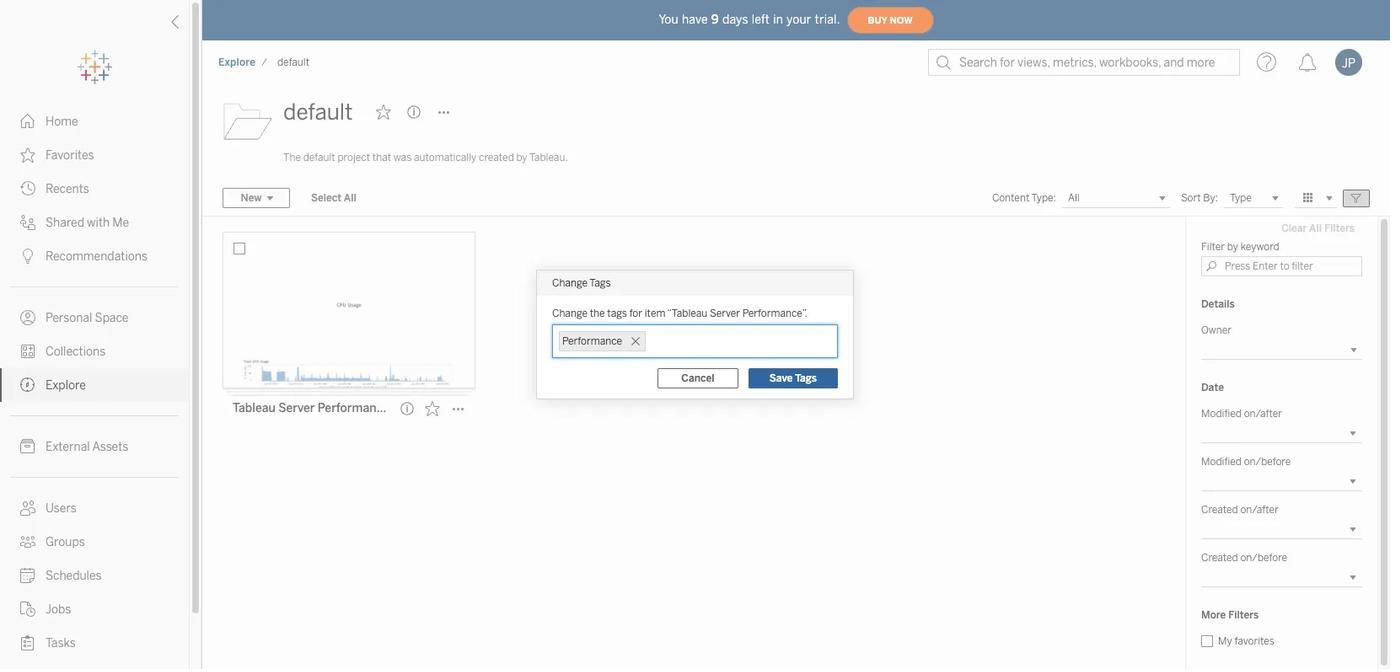 Task type: describe. For each thing, give the bounding box(es) containing it.
select
[[311, 192, 342, 204]]

keyword
[[1241, 241, 1280, 253]]

tableau.
[[530, 152, 568, 164]]

clear all filters button
[[1275, 218, 1363, 239]]

recents link
[[0, 172, 189, 206]]

shared with me link
[[0, 206, 189, 240]]

navigation panel element
[[0, 51, 189, 670]]

main navigation. press the up and down arrow keys to access links. element
[[0, 105, 189, 670]]

by text only_f5he34f image for collections
[[20, 344, 35, 359]]

by text only_f5he34f image for recents
[[20, 181, 35, 197]]

change the tags for item "tableau server performance". list box
[[552, 325, 838, 358]]

save
[[770, 373, 793, 385]]

explore for explore /
[[218, 57, 256, 68]]

now
[[890, 15, 913, 26]]

tasks link
[[0, 627, 189, 660]]

1 vertical spatial default
[[283, 99, 353, 126]]

filter by keyword
[[1202, 241, 1280, 253]]

clear
[[1282, 223, 1308, 234]]

performance inside option
[[563, 336, 623, 348]]

on/after for created on/after
[[1241, 504, 1279, 516]]

your
[[787, 12, 812, 27]]

project image
[[223, 95, 273, 146]]

buy now
[[868, 15, 913, 26]]

by text only_f5he34f image for explore
[[20, 378, 35, 393]]

space
[[95, 311, 129, 326]]

me
[[112, 216, 129, 230]]

collections link
[[0, 335, 189, 369]]

tags
[[608, 308, 627, 320]]

schedules link
[[0, 559, 189, 593]]

my favorites
[[1219, 636, 1275, 648]]

explore /
[[218, 57, 267, 68]]

by text only_f5he34f image for groups
[[20, 535, 35, 550]]

all for select
[[344, 192, 357, 204]]

created on/before
[[1202, 552, 1288, 564]]

external assets
[[46, 440, 128, 455]]

groups link
[[0, 525, 189, 559]]

modified on/after
[[1202, 408, 1283, 420]]

favorites
[[46, 148, 94, 163]]

modified for modified on/before
[[1202, 456, 1242, 468]]

tableau server performance
[[233, 401, 390, 416]]

on/after for modified on/after
[[1245, 408, 1283, 420]]

tasks
[[46, 637, 76, 651]]

days
[[723, 12, 749, 27]]

the default project that was automatically created by tableau.
[[283, 152, 568, 164]]

recommendations
[[46, 250, 148, 264]]

created
[[479, 152, 514, 164]]

save tags
[[770, 373, 817, 385]]

change tags dialog
[[537, 271, 854, 399]]

tableau
[[233, 401, 276, 416]]

by text only_f5he34f image for jobs
[[20, 602, 35, 617]]

/
[[262, 57, 267, 68]]

assets
[[92, 440, 128, 455]]

external
[[46, 440, 90, 455]]

you have 9 days left in your trial.
[[659, 12, 841, 27]]

recents
[[46, 182, 89, 197]]

filters inside button
[[1325, 223, 1355, 234]]

clear all filters
[[1282, 223, 1355, 234]]

0 horizontal spatial filters
[[1229, 610, 1260, 622]]

created on/after
[[1202, 504, 1279, 516]]

was
[[394, 152, 412, 164]]

new
[[241, 192, 262, 204]]

users
[[46, 502, 77, 516]]

more
[[1202, 610, 1227, 622]]

jobs
[[46, 603, 71, 617]]

buy now button
[[847, 7, 934, 34]]

home link
[[0, 105, 189, 138]]

2 vertical spatial default
[[303, 152, 335, 164]]

by text only_f5he34f image for tasks
[[20, 636, 35, 651]]

cancel button
[[658, 369, 739, 389]]

home
[[46, 115, 78, 129]]

save tags button
[[749, 369, 838, 389]]

shared
[[46, 216, 84, 230]]

details
[[1202, 299, 1235, 310]]

"tableau
[[668, 308, 708, 320]]

recommendations link
[[0, 240, 189, 273]]

left
[[752, 12, 770, 27]]

users link
[[0, 492, 189, 525]]

groups
[[46, 536, 85, 550]]

item
[[645, 308, 666, 320]]

change the tags for item "tableau server performance".
[[552, 308, 808, 320]]

cancel
[[682, 373, 715, 385]]

1 horizontal spatial by
[[1228, 241, 1239, 253]]

type:
[[1032, 192, 1057, 204]]



Task type: vqa. For each thing, say whether or not it's contained in the screenshot.
by text only_f5he34f icon related to Collections
yes



Task type: locate. For each thing, give the bounding box(es) containing it.
0 vertical spatial modified
[[1202, 408, 1242, 420]]

explore left the /
[[218, 57, 256, 68]]

modified for modified on/after
[[1202, 408, 1242, 420]]

by text only_f5he34f image inside external assets "link"
[[20, 439, 35, 455]]

select all button
[[300, 188, 367, 208]]

collections
[[46, 345, 106, 359]]

by text only_f5he34f image left users
[[20, 501, 35, 516]]

1 horizontal spatial all
[[1310, 223, 1322, 234]]

trial.
[[815, 12, 841, 27]]

on/before down created on/after
[[1241, 552, 1288, 564]]

0 horizontal spatial explore
[[46, 379, 86, 393]]

0 horizontal spatial tags
[[590, 277, 611, 289]]

created down created on/after
[[1202, 552, 1239, 564]]

by text only_f5he34f image left favorites
[[20, 148, 35, 163]]

tags up the
[[590, 277, 611, 289]]

the
[[283, 152, 301, 164]]

1 vertical spatial on/after
[[1241, 504, 1279, 516]]

1 vertical spatial change
[[552, 308, 588, 320]]

change for change tags
[[552, 277, 588, 289]]

by text only_f5he34f image for users
[[20, 501, 35, 516]]

1 by text only_f5he34f image from the top
[[20, 148, 35, 163]]

filters up the my favorites
[[1229, 610, 1260, 622]]

8 by text only_f5he34f image from the top
[[20, 602, 35, 617]]

explore down collections at the bottom left of the page
[[46, 379, 86, 393]]

1 vertical spatial performance
[[318, 401, 390, 416]]

by right created
[[517, 152, 528, 164]]

that
[[373, 152, 391, 164]]

personal space link
[[0, 301, 189, 335]]

jobs link
[[0, 593, 189, 627]]

automatically
[[414, 152, 477, 164]]

project
[[338, 152, 370, 164]]

tags right save
[[795, 373, 817, 385]]

1 vertical spatial modified
[[1202, 456, 1242, 468]]

tags for change tags
[[590, 277, 611, 289]]

filter
[[1202, 241, 1226, 253]]

change tags
[[552, 277, 611, 289]]

by text only_f5he34f image for external assets
[[20, 439, 35, 455]]

by text only_f5he34f image for shared with me
[[20, 215, 35, 230]]

content
[[993, 192, 1030, 204]]

by text only_f5he34f image left tasks
[[20, 636, 35, 651]]

on/before for modified on/before
[[1245, 456, 1292, 468]]

by text only_f5he34f image for favorites
[[20, 148, 35, 163]]

favorites
[[1235, 636, 1275, 648]]

personal space
[[46, 311, 129, 326]]

1 vertical spatial created
[[1202, 552, 1239, 564]]

explore link left the /
[[218, 56, 257, 69]]

3 by text only_f5he34f image from the top
[[20, 249, 35, 264]]

my
[[1219, 636, 1233, 648]]

created
[[1202, 504, 1239, 516], [1202, 552, 1239, 564]]

5 by text only_f5he34f image from the top
[[20, 501, 35, 516]]

have
[[682, 12, 708, 27]]

0 vertical spatial change
[[552, 277, 588, 289]]

1 created from the top
[[1202, 504, 1239, 516]]

by text only_f5he34f image inside groups link
[[20, 535, 35, 550]]

performance option
[[559, 331, 646, 352]]

by text only_f5he34f image inside shared with me link
[[20, 215, 35, 230]]

0 vertical spatial all
[[344, 192, 357, 204]]

1 vertical spatial tags
[[795, 373, 817, 385]]

change left the
[[552, 308, 588, 320]]

created up created on/before
[[1202, 504, 1239, 516]]

0 horizontal spatial all
[[344, 192, 357, 204]]

0 vertical spatial on/after
[[1245, 408, 1283, 420]]

4 by text only_f5he34f image from the top
[[20, 378, 35, 393]]

6 by text only_f5he34f image from the top
[[20, 636, 35, 651]]

date
[[1202, 382, 1225, 394]]

2 modified from the top
[[1202, 456, 1242, 468]]

by text only_f5he34f image for personal space
[[20, 310, 35, 326]]

on/before
[[1245, 456, 1292, 468], [1241, 552, 1288, 564]]

by text only_f5he34f image left shared
[[20, 215, 35, 230]]

tags
[[590, 277, 611, 289], [795, 373, 817, 385]]

by text only_f5he34f image inside tasks 'link'
[[20, 636, 35, 651]]

1 horizontal spatial explore link
[[218, 56, 257, 69]]

0 horizontal spatial by
[[517, 152, 528, 164]]

0 vertical spatial created
[[1202, 504, 1239, 516]]

modified down date
[[1202, 408, 1242, 420]]

sort
[[1182, 192, 1202, 204]]

by text only_f5he34f image inside favorites link
[[20, 148, 35, 163]]

change up performance option on the left of the page
[[552, 277, 588, 289]]

0 vertical spatial filters
[[1325, 223, 1355, 234]]

external assets link
[[0, 430, 189, 464]]

0 vertical spatial explore link
[[218, 56, 257, 69]]

1 horizontal spatial performance
[[563, 336, 623, 348]]

more filters
[[1202, 610, 1260, 622]]

by text only_f5he34f image left personal
[[20, 310, 35, 326]]

filters right the clear
[[1325, 223, 1355, 234]]

7 by text only_f5he34f image from the top
[[20, 568, 35, 584]]

all for clear
[[1310, 223, 1322, 234]]

on/after up modified on/before
[[1245, 408, 1283, 420]]

0 horizontal spatial server
[[279, 401, 315, 416]]

all right select
[[344, 192, 357, 204]]

default
[[277, 57, 310, 68], [283, 99, 353, 126], [303, 152, 335, 164]]

by right filter
[[1228, 241, 1239, 253]]

in
[[774, 12, 784, 27]]

0 vertical spatial server
[[710, 308, 741, 320]]

server inside the change tags dialog
[[710, 308, 741, 320]]

performance
[[563, 336, 623, 348], [318, 401, 390, 416]]

by text only_f5he34f image inside schedules link
[[20, 568, 35, 584]]

default right the /
[[277, 57, 310, 68]]

server right "tableau
[[710, 308, 741, 320]]

by text only_f5he34f image left "jobs"
[[20, 602, 35, 617]]

1 vertical spatial explore link
[[0, 369, 189, 402]]

the
[[590, 308, 605, 320]]

default right the
[[303, 152, 335, 164]]

0 horizontal spatial performance
[[318, 401, 390, 416]]

1 vertical spatial by
[[1228, 241, 1239, 253]]

by text only_f5he34f image for schedules
[[20, 568, 35, 584]]

explore link down collections at the bottom left of the page
[[0, 369, 189, 402]]

1 horizontal spatial explore
[[218, 57, 256, 68]]

by text only_f5he34f image inside personal space link
[[20, 310, 35, 326]]

by text only_f5he34f image inside the jobs link
[[20, 602, 35, 617]]

by text only_f5he34f image left schedules
[[20, 568, 35, 584]]

9
[[712, 12, 719, 27]]

0 horizontal spatial explore link
[[0, 369, 189, 402]]

1 horizontal spatial tags
[[795, 373, 817, 385]]

1 modified from the top
[[1202, 408, 1242, 420]]

schedules
[[46, 569, 102, 584]]

0 vertical spatial performance
[[563, 336, 623, 348]]

1 vertical spatial all
[[1310, 223, 1322, 234]]

1 change from the top
[[552, 277, 588, 289]]

3 by text only_f5he34f image from the top
[[20, 344, 35, 359]]

by
[[517, 152, 528, 164], [1228, 241, 1239, 253]]

by text only_f5he34f image inside users link
[[20, 501, 35, 516]]

1 horizontal spatial server
[[710, 308, 741, 320]]

1 by text only_f5he34f image from the top
[[20, 114, 35, 129]]

select all
[[311, 192, 357, 204]]

1 horizontal spatial filters
[[1325, 223, 1355, 234]]

on/after down modified on/before
[[1241, 504, 1279, 516]]

all right the clear
[[1310, 223, 1322, 234]]

0 vertical spatial explore
[[218, 57, 256, 68]]

by text only_f5he34f image left 'recommendations'
[[20, 249, 35, 264]]

content type:
[[993, 192, 1057, 204]]

modified on/before
[[1202, 456, 1292, 468]]

0 vertical spatial tags
[[590, 277, 611, 289]]

default element
[[272, 57, 315, 68]]

for
[[630, 308, 643, 320]]

on/before down modified on/after
[[1245, 456, 1292, 468]]

modified up created on/after
[[1202, 456, 1242, 468]]

by text only_f5he34f image
[[20, 148, 35, 163], [20, 181, 35, 197], [20, 249, 35, 264], [20, 310, 35, 326], [20, 501, 35, 516], [20, 636, 35, 651]]

by text only_f5he34f image left groups
[[20, 535, 35, 550]]

by text only_f5he34f image left recents in the left of the page
[[20, 181, 35, 197]]

by text only_f5he34f image
[[20, 114, 35, 129], [20, 215, 35, 230], [20, 344, 35, 359], [20, 378, 35, 393], [20, 439, 35, 455], [20, 535, 35, 550], [20, 568, 35, 584], [20, 602, 35, 617]]

by text only_f5he34f image inside home link
[[20, 114, 35, 129]]

on/before for created on/before
[[1241, 552, 1288, 564]]

server
[[710, 308, 741, 320], [279, 401, 315, 416]]

explore for explore
[[46, 379, 86, 393]]

created for created on/before
[[1202, 552, 1239, 564]]

by text only_f5he34f image left home
[[20, 114, 35, 129]]

change
[[552, 277, 588, 289], [552, 308, 588, 320]]

on/after
[[1245, 408, 1283, 420], [1241, 504, 1279, 516]]

tags inside button
[[795, 373, 817, 385]]

modified
[[1202, 408, 1242, 420], [1202, 456, 1242, 468]]

1 vertical spatial on/before
[[1241, 552, 1288, 564]]

explore
[[218, 57, 256, 68], [46, 379, 86, 393]]

favorites link
[[0, 138, 189, 172]]

1 vertical spatial server
[[279, 401, 315, 416]]

Filter by keyword text field
[[1202, 256, 1363, 277]]

4 by text only_f5he34f image from the top
[[20, 310, 35, 326]]

5 by text only_f5he34f image from the top
[[20, 439, 35, 455]]

by text only_f5he34f image inside recommendations link
[[20, 249, 35, 264]]

explore inside main navigation. press the up and down arrow keys to access links. 'element'
[[46, 379, 86, 393]]

by text only_f5he34f image inside collections link
[[20, 344, 35, 359]]

6 by text only_f5he34f image from the top
[[20, 535, 35, 550]]

created for created on/after
[[1202, 504, 1239, 516]]

by:
[[1204, 192, 1219, 204]]

by text only_f5he34f image for recommendations
[[20, 249, 35, 264]]

2 by text only_f5he34f image from the top
[[20, 215, 35, 230]]

you
[[659, 12, 679, 27]]

default up the
[[283, 99, 353, 126]]

0 vertical spatial by
[[517, 152, 528, 164]]

server right tableau at the left
[[279, 401, 315, 416]]

by text only_f5he34f image down collections link
[[20, 378, 35, 393]]

tags for save tags
[[795, 373, 817, 385]]

1 vertical spatial filters
[[1229, 610, 1260, 622]]

performance".
[[743, 308, 808, 320]]

2 change from the top
[[552, 308, 588, 320]]

sort by:
[[1182, 192, 1219, 204]]

shared with me
[[46, 216, 129, 230]]

0 vertical spatial default
[[277, 57, 310, 68]]

personal
[[46, 311, 92, 326]]

by text only_f5he34f image inside recents 'link'
[[20, 181, 35, 197]]

with
[[87, 216, 110, 230]]

explore link
[[218, 56, 257, 69], [0, 369, 189, 402]]

owner
[[1202, 325, 1232, 337]]

2 created from the top
[[1202, 552, 1239, 564]]

1 vertical spatial explore
[[46, 379, 86, 393]]

change for change the tags for item "tableau server performance".
[[552, 308, 588, 320]]

by text only_f5he34f image for home
[[20, 114, 35, 129]]

by text only_f5he34f image left collections at the bottom left of the page
[[20, 344, 35, 359]]

2 by text only_f5he34f image from the top
[[20, 181, 35, 197]]

by text only_f5he34f image left "external"
[[20, 439, 35, 455]]

buy
[[868, 15, 888, 26]]

0 vertical spatial on/before
[[1245, 456, 1292, 468]]

new button
[[223, 188, 290, 208]]

filters
[[1325, 223, 1355, 234], [1229, 610, 1260, 622]]

all
[[344, 192, 357, 204], [1310, 223, 1322, 234]]



